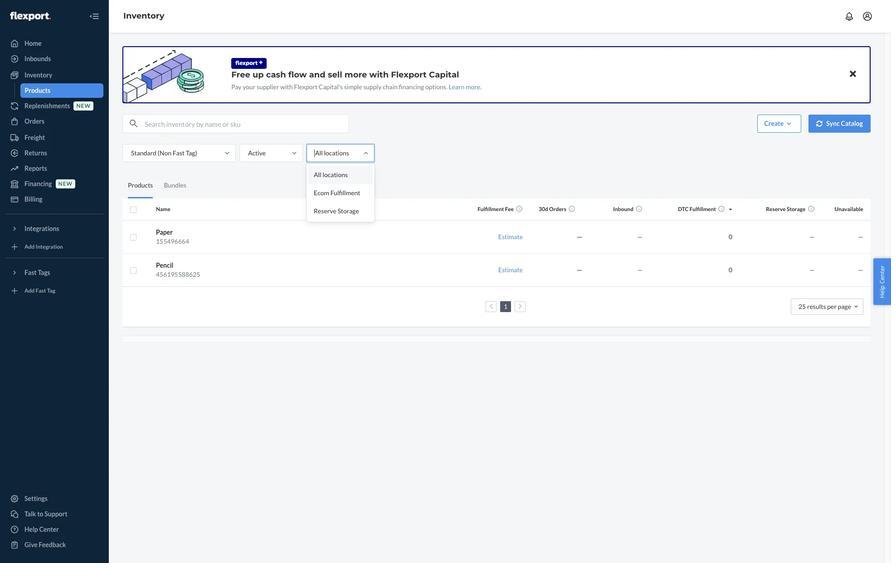 Task type: vqa. For each thing, say whether or not it's contained in the screenshot.
the leftmost Orders
yes



Task type: locate. For each thing, give the bounding box(es) containing it.
1 horizontal spatial inventory link
[[123, 11, 164, 21]]

0 vertical spatial inventory link
[[123, 11, 164, 21]]

1 horizontal spatial help
[[878, 286, 886, 298]]

with
[[369, 70, 389, 80], [280, 83, 293, 91]]

fulfillment right ecom
[[330, 189, 360, 197]]

0 horizontal spatial storage
[[338, 207, 359, 215]]

0 vertical spatial new
[[76, 103, 91, 110]]

1 estimate from the top
[[498, 233, 523, 241]]

.
[[480, 83, 482, 91]]

1 horizontal spatial more
[[466, 83, 480, 91]]

orders up the freight
[[24, 117, 45, 125]]

2 horizontal spatial fulfillment
[[690, 206, 716, 213]]

30d orders
[[539, 206, 567, 213]]

home
[[24, 39, 42, 47]]

1 vertical spatial products
[[128, 181, 153, 189]]

help inside button
[[878, 286, 886, 298]]

0 vertical spatial all
[[315, 149, 323, 157]]

0 vertical spatial more
[[345, 70, 367, 80]]

orders right 30d
[[549, 206, 567, 213]]

orders
[[24, 117, 45, 125], [549, 206, 567, 213]]

1 add from the top
[[24, 244, 35, 251]]

—
[[637, 233, 643, 241], [810, 233, 815, 241], [858, 233, 864, 241], [637, 266, 643, 274], [810, 266, 815, 274], [858, 266, 864, 274]]

products link
[[20, 83, 103, 98]]

estimate link
[[498, 233, 523, 241], [498, 266, 523, 274]]

25 results per page
[[799, 303, 851, 310]]

integrations button
[[5, 222, 103, 236]]

new for replenishments
[[76, 103, 91, 110]]

1 horizontal spatial new
[[76, 103, 91, 110]]

inbounds
[[24, 55, 51, 63]]

add
[[24, 244, 35, 251], [24, 288, 35, 295]]

0 vertical spatial products
[[25, 87, 50, 94]]

pay
[[231, 83, 242, 91]]

1 vertical spatial inventory
[[24, 71, 52, 79]]

1 vertical spatial all locations
[[314, 171, 348, 179]]

2 estimate from the top
[[498, 266, 523, 274]]

home link
[[5, 36, 103, 51]]

add fast tag link
[[5, 284, 103, 298]]

estimate up "1"
[[498, 266, 523, 274]]

help center link
[[5, 523, 103, 537]]

square image left pencil at the top of page
[[130, 267, 137, 274]]

all
[[315, 149, 323, 157], [314, 171, 321, 179]]

estimate link down fee
[[498, 233, 523, 241]]

fulfillment right dtc
[[690, 206, 716, 213]]

0 horizontal spatial flexport
[[294, 83, 318, 91]]

0 vertical spatial 0
[[729, 233, 733, 241]]

new
[[76, 103, 91, 110], [58, 181, 73, 188]]

fulfillment
[[330, 189, 360, 197], [478, 206, 504, 213], [690, 206, 716, 213]]

new down reports link
[[58, 181, 73, 188]]

help center inside help center button
[[878, 265, 886, 298]]

estimate link up "1"
[[498, 266, 523, 274]]

1 vertical spatial new
[[58, 181, 73, 188]]

1 vertical spatial inventory link
[[5, 68, 103, 83]]

products up replenishments
[[25, 87, 50, 94]]

0 horizontal spatial inventory link
[[5, 68, 103, 83]]

―
[[576, 233, 583, 241], [576, 266, 583, 274]]

1 horizontal spatial fulfillment
[[478, 206, 504, 213]]

25 results per page option
[[799, 303, 851, 310]]

pencil 456195588625
[[156, 261, 200, 278]]

fast left 'tag)'
[[173, 149, 185, 157]]

storage
[[787, 206, 806, 213], [338, 207, 359, 215]]

1 horizontal spatial inventory
[[123, 11, 164, 21]]

― for 456195588625
[[576, 266, 583, 274]]

1 horizontal spatial center
[[878, 265, 886, 284]]

close image
[[850, 69, 856, 80]]

1 horizontal spatial storage
[[787, 206, 806, 213]]

page
[[838, 303, 851, 310]]

capital
[[429, 70, 459, 80]]

0 horizontal spatial more
[[345, 70, 367, 80]]

support
[[45, 511, 67, 518]]

fulfillment left fee
[[478, 206, 504, 213]]

talk
[[24, 511, 36, 518]]

help center
[[878, 265, 886, 298], [24, 526, 59, 534]]

inventory link
[[123, 11, 164, 21], [5, 68, 103, 83]]

0 vertical spatial add
[[24, 244, 35, 251]]

fast
[[173, 149, 185, 157], [24, 269, 37, 277], [36, 288, 46, 295]]

flexport up 'financing'
[[391, 70, 427, 80]]

inbound
[[613, 206, 634, 213]]

new down products link
[[76, 103, 91, 110]]

square image
[[130, 234, 137, 241], [130, 267, 137, 274]]

pencil
[[156, 261, 173, 269]]

0 vertical spatial ―
[[576, 233, 583, 241]]

with up supply
[[369, 70, 389, 80]]

fast left tag
[[36, 288, 46, 295]]

add down fast tags
[[24, 288, 35, 295]]

fulfillment fee
[[478, 206, 514, 213]]

0 horizontal spatial new
[[58, 181, 73, 188]]

1 vertical spatial square image
[[130, 267, 137, 274]]

1
[[504, 303, 508, 310]]

integration
[[36, 244, 63, 251]]

0 vertical spatial flexport
[[391, 70, 427, 80]]

standard
[[131, 149, 156, 157]]

square image down square icon
[[130, 234, 137, 241]]

fast inside dropdown button
[[24, 269, 37, 277]]

fulfillment for dtc fulfillment
[[690, 206, 716, 213]]

results
[[807, 303, 826, 310]]

reserve
[[766, 206, 786, 213], [314, 207, 336, 215]]

replenishments
[[24, 102, 70, 110]]

estimate down fee
[[498, 233, 523, 241]]

1 vertical spatial 0
[[729, 266, 733, 274]]

1 vertical spatial more
[[466, 83, 480, 91]]

2 0 from the top
[[729, 266, 733, 274]]

1 horizontal spatial help center
[[878, 265, 886, 298]]

1 vertical spatial help
[[24, 526, 38, 534]]

456195588625
[[156, 271, 200, 278]]

0 horizontal spatial with
[[280, 83, 293, 91]]

free
[[231, 70, 250, 80]]

0 vertical spatial with
[[369, 70, 389, 80]]

1 vertical spatial help center
[[24, 526, 59, 534]]

0 horizontal spatial fulfillment
[[330, 189, 360, 197]]

0 vertical spatial orders
[[24, 117, 45, 125]]

0 horizontal spatial help center
[[24, 526, 59, 534]]

1 vertical spatial fast
[[24, 269, 37, 277]]

settings link
[[5, 492, 103, 507]]

up
[[253, 70, 264, 80]]

0 vertical spatial all locations
[[315, 149, 349, 157]]

1 vertical spatial estimate
[[498, 266, 523, 274]]

1 horizontal spatial with
[[369, 70, 389, 80]]

products up square icon
[[128, 181, 153, 189]]

2 square image from the top
[[130, 267, 137, 274]]

estimate
[[498, 233, 523, 241], [498, 266, 523, 274]]

your
[[243, 83, 256, 91]]

1 vertical spatial center
[[39, 526, 59, 534]]

1 vertical spatial add
[[24, 288, 35, 295]]

2 add from the top
[[24, 288, 35, 295]]

1 vertical spatial orders
[[549, 206, 567, 213]]

0 horizontal spatial center
[[39, 526, 59, 534]]

more up "simple"
[[345, 70, 367, 80]]

sync alt image
[[817, 121, 823, 127]]

25
[[799, 303, 806, 310]]

returns link
[[5, 146, 103, 161]]

fast left tags
[[24, 269, 37, 277]]

2 estimate link from the top
[[498, 266, 523, 274]]

0 vertical spatial center
[[878, 265, 886, 284]]

inbounds link
[[5, 52, 103, 66]]

add fast tag
[[24, 288, 55, 295]]

help
[[878, 286, 886, 298], [24, 526, 38, 534]]

2 ― from the top
[[576, 266, 583, 274]]

1 vertical spatial estimate link
[[498, 266, 523, 274]]

reports link
[[5, 161, 103, 176]]

capital's
[[319, 83, 343, 91]]

center
[[878, 265, 886, 284], [39, 526, 59, 534]]

with down cash in the top of the page
[[280, 83, 293, 91]]

1 horizontal spatial reserve
[[766, 206, 786, 213]]

flexport down flow
[[294, 83, 318, 91]]

0 vertical spatial inventory
[[123, 11, 164, 21]]

1 ― from the top
[[576, 233, 583, 241]]

name
[[156, 206, 170, 213]]

chevron right image
[[518, 304, 522, 310]]

freight link
[[5, 131, 103, 145]]

add left integration
[[24, 244, 35, 251]]

0 vertical spatial estimate
[[498, 233, 523, 241]]

0 vertical spatial help center
[[878, 265, 886, 298]]

1 0 from the top
[[729, 233, 733, 241]]

learn
[[449, 83, 465, 91]]

fast tags
[[24, 269, 50, 277]]

0 horizontal spatial orders
[[24, 117, 45, 125]]

1 estimate link from the top
[[498, 233, 523, 241]]

1 vertical spatial ―
[[576, 266, 583, 274]]

0 horizontal spatial products
[[25, 87, 50, 94]]

sync catalog button
[[809, 115, 871, 133]]

0 vertical spatial square image
[[130, 234, 137, 241]]

0 vertical spatial help
[[878, 286, 886, 298]]

flexport
[[391, 70, 427, 80], [294, 83, 318, 91]]

paper
[[156, 228, 173, 236]]

2 vertical spatial fast
[[36, 288, 46, 295]]

ecom fulfillment
[[314, 189, 360, 197]]

0 vertical spatial estimate link
[[498, 233, 523, 241]]

locations
[[324, 149, 349, 157], [323, 171, 348, 179]]

1 horizontal spatial products
[[128, 181, 153, 189]]

free up cash flow and sell more with flexport capital pay your supplier with flexport capital's simple supply chain financing options. learn more .
[[231, 70, 482, 91]]

1 square image from the top
[[130, 234, 137, 241]]

all locations
[[315, 149, 349, 157], [314, 171, 348, 179]]

integrations
[[24, 225, 59, 233]]

dtc
[[678, 206, 689, 213]]

more right learn
[[466, 83, 480, 91]]

new for financing
[[58, 181, 73, 188]]

chevron left image
[[489, 304, 493, 310]]

0
[[729, 233, 733, 241], [729, 266, 733, 274]]



Task type: describe. For each thing, give the bounding box(es) containing it.
square image for 456195588625
[[130, 267, 137, 274]]

standard (non fast tag)
[[131, 149, 197, 157]]

0 horizontal spatial reserve
[[314, 207, 336, 215]]

financing
[[399, 83, 424, 91]]

create
[[764, 120, 784, 127]]

1 horizontal spatial flexport
[[391, 70, 427, 80]]

options.
[[425, 83, 448, 91]]

per
[[827, 303, 837, 310]]

fee
[[505, 206, 514, 213]]

― for 155496664
[[576, 233, 583, 241]]

Search inventory by name or sku text field
[[145, 115, 349, 133]]

1 vertical spatial with
[[280, 83, 293, 91]]

help center button
[[874, 259, 891, 305]]

0 vertical spatial locations
[[324, 149, 349, 157]]

add integration
[[24, 244, 63, 251]]

dtc fulfillment
[[678, 206, 716, 213]]

30d
[[539, 206, 548, 213]]

1 vertical spatial flexport
[[294, 83, 318, 91]]

give feedback button
[[5, 538, 103, 553]]

square image
[[130, 206, 137, 213]]

billing
[[24, 195, 42, 203]]

talk to support
[[24, 511, 67, 518]]

estimate link for 456195588625
[[498, 266, 523, 274]]

0 horizontal spatial reserve storage
[[314, 207, 359, 215]]

talk to support button
[[5, 508, 103, 522]]

and
[[309, 70, 326, 80]]

give
[[24, 542, 37, 549]]

active
[[248, 149, 266, 157]]

0 horizontal spatial help
[[24, 526, 38, 534]]

learn more link
[[449, 83, 480, 91]]

sync
[[826, 120, 840, 127]]

0 for 155496664
[[729, 233, 733, 241]]

reports
[[24, 165, 47, 172]]

catalog
[[841, 120, 863, 127]]

tags
[[38, 269, 50, 277]]

cash
[[266, 70, 286, 80]]

add for add integration
[[24, 244, 35, 251]]

open account menu image
[[862, 11, 873, 22]]

1 horizontal spatial orders
[[549, 206, 567, 213]]

close navigation image
[[89, 11, 100, 22]]

unavailable
[[835, 206, 864, 213]]

fulfillment for ecom fulfillment
[[330, 189, 360, 197]]

square image for 155496664
[[130, 234, 137, 241]]

ecom
[[314, 189, 329, 197]]

tag
[[47, 288, 55, 295]]

add for add fast tag
[[24, 288, 35, 295]]

1 vertical spatial locations
[[323, 171, 348, 179]]

tag)
[[186, 149, 197, 157]]

simple
[[344, 83, 362, 91]]

bundles
[[164, 181, 186, 189]]

1 link
[[502, 303, 509, 310]]

freight
[[24, 134, 45, 142]]

supplier
[[257, 83, 279, 91]]

0 for 456195588625
[[729, 266, 733, 274]]

flow
[[288, 70, 307, 80]]

sync catalog
[[826, 120, 863, 127]]

chain
[[383, 83, 398, 91]]

orders link
[[5, 114, 103, 129]]

give feedback
[[24, 542, 66, 549]]

feedback
[[39, 542, 66, 549]]

paper 155496664
[[156, 228, 189, 245]]

help center inside help center link
[[24, 526, 59, 534]]

fast tags button
[[5, 266, 103, 280]]

add integration link
[[5, 240, 103, 254]]

0 vertical spatial fast
[[173, 149, 185, 157]]

open notifications image
[[844, 11, 855, 22]]

1 vertical spatial all
[[314, 171, 321, 179]]

flexport logo image
[[10, 12, 51, 21]]

to
[[37, 511, 43, 518]]

returns
[[24, 149, 47, 157]]

supply
[[363, 83, 382, 91]]

center inside button
[[878, 265, 886, 284]]

create button
[[758, 115, 802, 133]]

settings
[[24, 495, 48, 503]]

financing
[[24, 180, 52, 188]]

155496664
[[156, 237, 189, 245]]

estimate for 155496664
[[498, 233, 523, 241]]

sell
[[328, 70, 342, 80]]

1 horizontal spatial reserve storage
[[766, 206, 806, 213]]

estimate for 456195588625
[[498, 266, 523, 274]]

billing link
[[5, 192, 103, 207]]

(non
[[158, 149, 171, 157]]

0 horizontal spatial inventory
[[24, 71, 52, 79]]

estimate link for 155496664
[[498, 233, 523, 241]]



